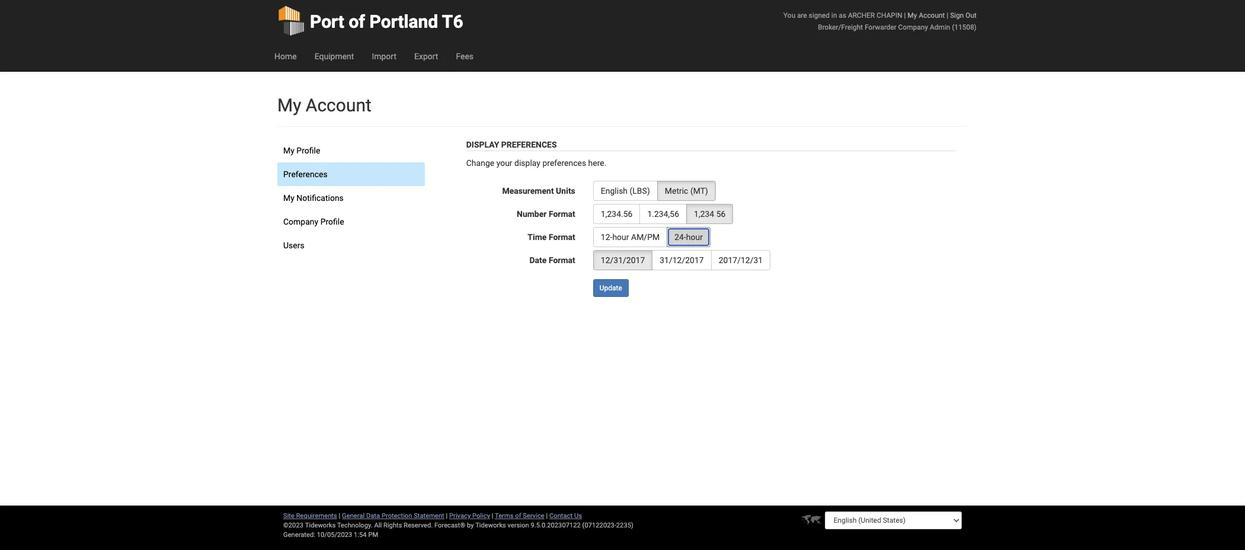 Task type: describe. For each thing, give the bounding box(es) containing it.
1,234
[[694, 209, 714, 219]]

date
[[530, 255, 547, 265]]

hour for 24-
[[686, 232, 703, 242]]

english
[[601, 186, 628, 196]]

sign out link
[[950, 11, 977, 20]]

time format
[[528, 232, 576, 242]]

date format
[[530, 255, 576, 265]]

metric (mt)
[[665, 186, 708, 196]]

(07122023-
[[582, 522, 616, 529]]

number
[[517, 209, 547, 219]]

my profile
[[283, 146, 320, 155]]

reserved.
[[404, 522, 433, 529]]

am/pm
[[631, 232, 660, 242]]

0 horizontal spatial preferences
[[283, 170, 328, 179]]

port of portland t6
[[310, 11, 463, 32]]

english (lbs)
[[601, 186, 650, 196]]

| up 9.5.0.202307122
[[546, 512, 548, 520]]

| right chapin in the top of the page
[[904, 11, 906, 20]]

you are signed in as archer chapin | my account | sign out broker/freight forwarder company admin (11508)
[[784, 11, 977, 31]]

notifications
[[297, 193, 344, 203]]

1 vertical spatial account
[[306, 95, 372, 116]]

| left general
[[339, 512, 340, 520]]

hour for 12-
[[613, 232, 629, 242]]

56
[[717, 209, 726, 219]]

(11508)
[[952, 23, 977, 31]]

(mt)
[[691, 186, 708, 196]]

display preferences
[[466, 140, 557, 149]]

my account link
[[908, 11, 945, 20]]

12-hour am/pm
[[601, 232, 660, 242]]

rights
[[384, 522, 402, 529]]

technology.
[[337, 522, 373, 529]]

general
[[342, 512, 365, 520]]

forecast®
[[435, 522, 466, 529]]

privacy policy link
[[449, 512, 490, 520]]

requirements
[[296, 512, 337, 520]]

my for my notifications
[[283, 193, 295, 203]]

2235)
[[616, 522, 634, 529]]

format for time format
[[549, 232, 576, 242]]

contact
[[550, 512, 573, 520]]

users
[[283, 241, 305, 250]]

admin
[[930, 23, 951, 31]]

archer
[[848, 11, 875, 20]]

import button
[[363, 41, 405, 71]]

profile for company profile
[[320, 217, 344, 226]]

terms
[[495, 512, 514, 520]]

my for my account
[[277, 95, 301, 116]]

1.234,56
[[648, 209, 679, 219]]

your
[[497, 158, 513, 168]]

version
[[508, 522, 529, 529]]

24-
[[675, 232, 686, 242]]

account inside the you are signed in as archer chapin | my account | sign out broker/freight forwarder company admin (11508)
[[919, 11, 945, 20]]

home button
[[266, 41, 306, 71]]

equipment button
[[306, 41, 363, 71]]

you
[[784, 11, 796, 20]]

forwarder
[[865, 23, 897, 31]]

signed
[[809, 11, 830, 20]]

general data protection statement link
[[342, 512, 444, 520]]

statement
[[414, 512, 444, 520]]

| up forecast®
[[446, 512, 448, 520]]

pm
[[368, 531, 378, 539]]

by
[[467, 522, 474, 529]]

privacy
[[449, 512, 471, 520]]

site requirements link
[[283, 512, 337, 520]]

| up the tideworks
[[492, 512, 494, 520]]

units
[[556, 186, 576, 196]]

service
[[523, 512, 545, 520]]

terms of service link
[[495, 512, 545, 520]]

fees
[[456, 52, 474, 61]]

2017/12/31
[[719, 255, 763, 265]]

update button
[[593, 279, 629, 297]]



Task type: locate. For each thing, give the bounding box(es) containing it.
hour down 1,234 in the right of the page
[[686, 232, 703, 242]]

home
[[274, 52, 297, 61]]

time
[[528, 232, 547, 242]]

of
[[349, 11, 365, 32], [515, 512, 521, 520]]

1 vertical spatial profile
[[320, 217, 344, 226]]

fees button
[[447, 41, 483, 71]]

portland
[[370, 11, 438, 32]]

company down my account link
[[899, 23, 928, 31]]

31/12/2017
[[660, 255, 704, 265]]

1 hour from the left
[[613, 232, 629, 242]]

my inside the you are signed in as archer chapin | my account | sign out broker/freight forwarder company admin (11508)
[[908, 11, 917, 20]]

out
[[966, 11, 977, 20]]

1,234.56
[[601, 209, 633, 219]]

preferences up display in the top of the page
[[501, 140, 557, 149]]

change your display preferences here.
[[466, 158, 607, 168]]

company up users
[[283, 217, 318, 226]]

1 vertical spatial of
[[515, 512, 521, 520]]

all
[[374, 522, 382, 529]]

1:54
[[354, 531, 367, 539]]

export button
[[405, 41, 447, 71]]

0 vertical spatial preferences
[[501, 140, 557, 149]]

| left sign
[[947, 11, 949, 20]]

account up admin
[[919, 11, 945, 20]]

format
[[549, 209, 576, 219], [549, 232, 576, 242], [549, 255, 576, 265]]

account down equipment
[[306, 95, 372, 116]]

number format
[[517, 209, 576, 219]]

format right the date on the left top of the page
[[549, 255, 576, 265]]

metric
[[665, 186, 689, 196]]

of inside port of portland t6 link
[[349, 11, 365, 32]]

site requirements | general data protection statement | privacy policy | terms of service | contact us ©2023 tideworks technology. all rights reserved. forecast® by tideworks version 9.5.0.202307122 (07122023-2235) generated: 10/05/2023 1:54 pm
[[283, 512, 634, 539]]

1,234 56
[[694, 209, 726, 219]]

my left notifications
[[283, 193, 295, 203]]

1 horizontal spatial company
[[899, 23, 928, 31]]

2 vertical spatial format
[[549, 255, 576, 265]]

0 vertical spatial profile
[[297, 146, 320, 155]]

broker/freight
[[818, 23, 863, 31]]

format for number format
[[549, 209, 576, 219]]

company inside the you are signed in as archer chapin | my account | sign out broker/freight forwarder company admin (11508)
[[899, 23, 928, 31]]

contact us link
[[550, 512, 582, 520]]

measurement
[[502, 186, 554, 196]]

policy
[[472, 512, 490, 520]]

my for my profile
[[283, 146, 295, 155]]

1 vertical spatial preferences
[[283, 170, 328, 179]]

my up my profile
[[277, 95, 301, 116]]

0 horizontal spatial company
[[283, 217, 318, 226]]

(lbs)
[[630, 186, 650, 196]]

profile for my profile
[[297, 146, 320, 155]]

port
[[310, 11, 344, 32]]

my right chapin in the top of the page
[[908, 11, 917, 20]]

export
[[414, 52, 438, 61]]

of up version
[[515, 512, 521, 520]]

0 horizontal spatial account
[[306, 95, 372, 116]]

2 format from the top
[[549, 232, 576, 242]]

update
[[600, 284, 622, 292]]

in
[[832, 11, 837, 20]]

display
[[515, 158, 541, 168]]

preferences down my profile
[[283, 170, 328, 179]]

as
[[839, 11, 847, 20]]

0 vertical spatial format
[[549, 209, 576, 219]]

my
[[908, 11, 917, 20], [277, 95, 301, 116], [283, 146, 295, 155], [283, 193, 295, 203]]

display
[[466, 140, 499, 149]]

0 vertical spatial account
[[919, 11, 945, 20]]

here.
[[588, 158, 607, 168]]

2 hour from the left
[[686, 232, 703, 242]]

t6
[[442, 11, 463, 32]]

change
[[466, 158, 495, 168]]

sign
[[950, 11, 964, 20]]

profile up the my notifications
[[297, 146, 320, 155]]

0 vertical spatial company
[[899, 23, 928, 31]]

12/31/2017
[[601, 255, 645, 265]]

1 horizontal spatial account
[[919, 11, 945, 20]]

company profile
[[283, 217, 344, 226]]

import
[[372, 52, 397, 61]]

are
[[797, 11, 807, 20]]

company
[[899, 23, 928, 31], [283, 217, 318, 226]]

format down units
[[549, 209, 576, 219]]

1 vertical spatial format
[[549, 232, 576, 242]]

1 vertical spatial company
[[283, 217, 318, 226]]

0 horizontal spatial hour
[[613, 232, 629, 242]]

0 horizontal spatial of
[[349, 11, 365, 32]]

port of portland t6 link
[[277, 0, 463, 41]]

3 format from the top
[[549, 255, 576, 265]]

chapin
[[877, 11, 903, 20]]

protection
[[382, 512, 412, 520]]

hour up 12/31/2017
[[613, 232, 629, 242]]

format right time
[[549, 232, 576, 242]]

preferences
[[501, 140, 557, 149], [283, 170, 328, 179]]

1 horizontal spatial preferences
[[501, 140, 557, 149]]

measurement units
[[502, 186, 576, 196]]

1 format from the top
[[549, 209, 576, 219]]

12-
[[601, 232, 613, 242]]

1 horizontal spatial of
[[515, 512, 521, 520]]

tideworks
[[476, 522, 506, 529]]

site
[[283, 512, 295, 520]]

profile down notifications
[[320, 217, 344, 226]]

of inside site requirements | general data protection statement | privacy policy | terms of service | contact us ©2023 tideworks technology. all rights reserved. forecast® by tideworks version 9.5.0.202307122 (07122023-2235) generated: 10/05/2023 1:54 pm
[[515, 512, 521, 520]]

us
[[574, 512, 582, 520]]

0 vertical spatial of
[[349, 11, 365, 32]]

24-hour
[[675, 232, 703, 242]]

my account
[[277, 95, 372, 116]]

format for date format
[[549, 255, 576, 265]]

data
[[366, 512, 380, 520]]

equipment
[[315, 52, 354, 61]]

©2023 tideworks
[[283, 522, 336, 529]]

10/05/2023
[[317, 531, 352, 539]]

generated:
[[283, 531, 315, 539]]

account
[[919, 11, 945, 20], [306, 95, 372, 116]]

my up the my notifications
[[283, 146, 295, 155]]

profile
[[297, 146, 320, 155], [320, 217, 344, 226]]

my notifications
[[283, 193, 344, 203]]

of right the port
[[349, 11, 365, 32]]

|
[[904, 11, 906, 20], [947, 11, 949, 20], [339, 512, 340, 520], [446, 512, 448, 520], [492, 512, 494, 520], [546, 512, 548, 520]]

1 horizontal spatial hour
[[686, 232, 703, 242]]

9.5.0.202307122
[[531, 522, 581, 529]]



Task type: vqa. For each thing, say whether or not it's contained in the screenshot.
Policy
yes



